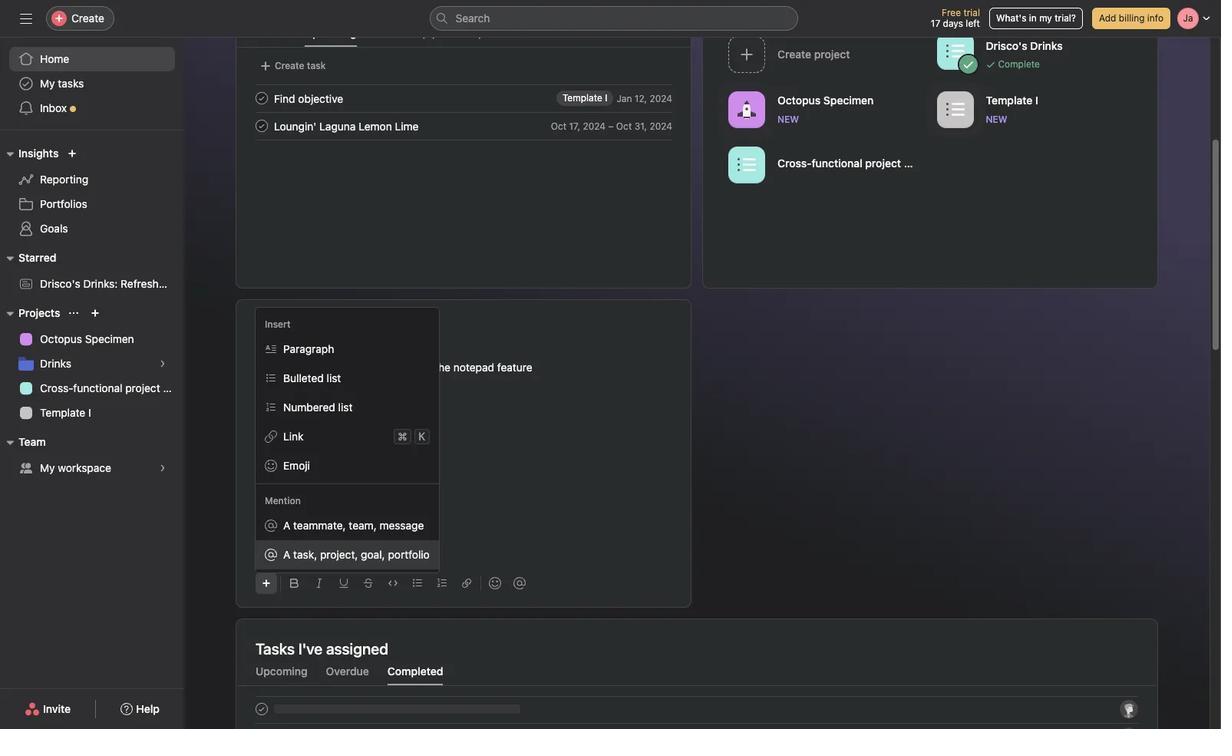 Task type: describe. For each thing, give the bounding box(es) containing it.
projects element
[[0, 299, 184, 428]]

1 horizontal spatial cross-functional project plan
[[777, 156, 926, 169]]

team button
[[0, 433, 46, 451]]

completed image for loungin'
[[252, 117, 271, 135]]

completed for overdue
[[387, 665, 443, 678]]

what's in my trial? button
[[989, 8, 1083, 29]]

see details, my workspace image
[[158, 464, 167, 473]]

create for create
[[71, 12, 104, 25]]

1 horizontal spatial template i link
[[556, 91, 613, 106]]

a teammate, team, message
[[283, 519, 424, 532]]

global element
[[0, 38, 184, 130]]

lemon
[[359, 119, 392, 132]]

a
[[290, 361, 296, 374]]

12,
[[635, 92, 647, 104]]

add
[[1099, 12, 1116, 24]]

create button
[[46, 6, 114, 31]]

2024 right the 31, on the top right of the page
[[650, 120, 672, 132]]

emoji
[[283, 459, 310, 472]]

completed checkbox for loungin' laguna lemon lime
[[252, 117, 271, 135]]

completed button for overdue (9)
[[455, 26, 510, 47]]

1 horizontal spatial i
[[605, 92, 607, 104]]

octopus specimen
[[40, 332, 134, 345]]

mention
[[265, 495, 301, 507]]

inbox link
[[9, 96, 175, 120]]

team,
[[349, 519, 377, 532]]

free trial 17 days left
[[931, 7, 980, 29]]

teammate,
[[293, 519, 346, 532]]

message
[[380, 519, 424, 532]]

completed for overdue (9)
[[455, 26, 510, 39]]

my for my tasks
[[40, 77, 55, 90]]

31,
[[634, 120, 647, 132]]

this
[[256, 361, 277, 374]]

typing
[[366, 361, 397, 374]]

my
[[1039, 12, 1052, 24]]

info
[[1147, 12, 1163, 24]]

emoji image
[[489, 577, 501, 589]]

portfolio
[[388, 548, 430, 561]]

drisco's drinks: refreshment recommendation
[[40, 277, 273, 290]]

create project
[[777, 47, 850, 60]]

insert an object image
[[262, 579, 271, 588]]

jan
[[617, 92, 632, 104]]

test
[[413, 361, 432, 374]]

overdue button
[[326, 665, 369, 685]]

days
[[943, 18, 963, 29]]

portfolios
[[40, 197, 87, 210]]

tasks i've assigned
[[256, 640, 388, 658]]

a for a teammate, team, message
[[283, 519, 290, 532]]

this is a quick not i'm typing to test the notepad feature
[[256, 361, 532, 374]]

2 oct from the left
[[616, 120, 632, 132]]

drinks inside projects element
[[40, 357, 71, 370]]

bold image
[[290, 579, 299, 588]]

reporting
[[40, 173, 88, 186]]

recommendation
[[187, 277, 273, 290]]

strikethrough image
[[364, 579, 373, 588]]

add billing info button
[[1092, 8, 1170, 29]]

⌘
[[398, 430, 407, 443]]

private notepad
[[256, 321, 364, 338]]

2024 for 17,
[[583, 120, 606, 132]]

projects
[[18, 306, 60, 319]]

a task, project, goal, portfolio menu item
[[256, 540, 439, 569]]

objective
[[298, 92, 343, 105]]

lime
[[395, 119, 419, 132]]

i'm
[[348, 361, 363, 374]]

0 horizontal spatial cross-functional project plan link
[[9, 376, 184, 401]]

upcoming button for overdue (9)
[[305, 26, 357, 47]]

rocket image
[[738, 100, 756, 119]]

specimen for octopus specimen new
[[823, 93, 874, 106]]

functional inside projects element
[[73, 381, 122, 394]]

add billing info
[[1099, 12, 1163, 24]]

–
[[608, 120, 614, 132]]

cross-functional project plan inside projects element
[[40, 381, 184, 394]]

0 vertical spatial project
[[865, 156, 901, 169]]

cross- inside projects element
[[40, 381, 73, 394]]

1 horizontal spatial plan
[[904, 156, 926, 169]]

search
[[455, 12, 490, 25]]

new image
[[68, 149, 77, 158]]

find
[[274, 92, 295, 105]]

a task, project, goal, portfolio
[[283, 548, 430, 561]]

17
[[931, 18, 940, 29]]

bulleted list
[[283, 371, 341, 384]]

goals link
[[9, 216, 175, 241]]

starred
[[18, 251, 56, 264]]

help button
[[111, 695, 170, 723]]

link
[[283, 430, 304, 443]]

plan inside projects element
[[163, 381, 184, 394]]

jan 12, 2024 button
[[617, 92, 672, 104]]

trial
[[963, 7, 980, 18]]

upcoming for overdue
[[256, 665, 307, 678]]

invite button
[[15, 695, 81, 723]]

completed image for find
[[252, 89, 271, 107]]

loungin'
[[274, 119, 316, 132]]

completed checkbox for find objective
[[252, 89, 271, 107]]

what's in my trial?
[[996, 12, 1076, 24]]

create task
[[275, 60, 326, 71]]

link image
[[462, 579, 471, 588]]

0 horizontal spatial project
[[125, 381, 160, 394]]

octopus specimen new
[[777, 93, 874, 125]]

drisco's drinks: refreshment recommendation link
[[9, 272, 273, 296]]

my tasks
[[40, 77, 84, 90]]

insert
[[265, 318, 291, 330]]

numbered list
[[283, 401, 353, 414]]

i've assigned
[[298, 640, 388, 658]]

trial?
[[1055, 12, 1076, 24]]

a for a task, project, goal, portfolio
[[283, 548, 290, 561]]

my for my workspace
[[40, 461, 55, 474]]

numbered
[[283, 401, 335, 414]]

octopus specimen link
[[9, 327, 175, 351]]

0 vertical spatial functional
[[812, 156, 862, 169]]

upcoming button for overdue
[[256, 665, 307, 685]]



Task type: vqa. For each thing, say whether or not it's contained in the screenshot.
'CODE' image
yes



Task type: locate. For each thing, give the bounding box(es) containing it.
upcoming for overdue (9)
[[305, 26, 357, 39]]

bulleted
[[283, 371, 324, 384]]

drisco's for drisco's drinks
[[986, 39, 1027, 52]]

new
[[777, 113, 799, 125], [986, 113, 1007, 125]]

completed button
[[455, 26, 510, 47], [387, 665, 443, 685]]

completed image
[[252, 89, 271, 107], [252, 117, 271, 135]]

0 vertical spatial upcoming
[[305, 26, 357, 39]]

what's
[[996, 12, 1026, 24]]

template inside the template i new
[[986, 93, 1033, 106]]

billing
[[1119, 12, 1145, 24]]

1 vertical spatial a
[[283, 548, 290, 561]]

1 vertical spatial drisco's
[[40, 277, 80, 290]]

my inside teams element
[[40, 461, 55, 474]]

completed
[[455, 26, 510, 39], [387, 665, 443, 678]]

template i link up teams element
[[9, 401, 175, 425]]

my inside global element
[[40, 77, 55, 90]]

upcoming
[[305, 26, 357, 39], [256, 665, 307, 678]]

list image left the template i new
[[946, 100, 964, 119]]

1 horizontal spatial drisco's
[[986, 39, 1027, 52]]

notepad
[[307, 321, 364, 338], [453, 361, 494, 374]]

to
[[400, 361, 410, 374]]

complete
[[998, 58, 1040, 69]]

private
[[256, 321, 304, 338]]

project
[[865, 156, 901, 169], [125, 381, 160, 394]]

2 my from the top
[[40, 461, 55, 474]]

cross-functional project plan link down octopus specimen new
[[722, 141, 931, 190]]

home
[[40, 52, 69, 65]]

create inside button
[[275, 60, 304, 71]]

help
[[136, 702, 160, 715]]

0 horizontal spatial completed button
[[387, 665, 443, 685]]

drisco's drinks
[[986, 39, 1063, 52]]

quick
[[299, 361, 326, 374]]

template up "17,"
[[562, 92, 602, 104]]

project,
[[320, 548, 358, 561]]

find objective
[[274, 92, 343, 105]]

1 vertical spatial overdue
[[326, 665, 369, 678]]

new down complete
[[986, 113, 1007, 125]]

1 list image from the top
[[946, 42, 964, 60]]

1 horizontal spatial oct
[[616, 120, 632, 132]]

1 vertical spatial my
[[40, 461, 55, 474]]

code image
[[388, 579, 398, 588]]

2024 right 12,
[[650, 92, 672, 104]]

upcoming button down tasks
[[256, 665, 307, 685]]

completed down search
[[455, 26, 510, 39]]

template i inside projects element
[[40, 406, 91, 419]]

notepad up paragraph
[[307, 321, 364, 338]]

1 horizontal spatial completed button
[[455, 26, 510, 47]]

1 horizontal spatial specimen
[[823, 93, 874, 106]]

template up the team
[[40, 406, 85, 419]]

0 vertical spatial list
[[327, 371, 341, 384]]

new inside the template i new
[[986, 113, 1007, 125]]

workspace
[[58, 461, 111, 474]]

notepad right the
[[453, 361, 494, 374]]

goal,
[[361, 548, 385, 561]]

numbered list image
[[437, 579, 447, 588]]

upcoming button up task
[[305, 26, 357, 47]]

2 list image from the top
[[946, 100, 964, 119]]

paragraph
[[283, 342, 334, 355]]

1 vertical spatial upcoming button
[[256, 665, 307, 685]]

completed button for overdue
[[387, 665, 443, 685]]

1 vertical spatial cross-
[[40, 381, 73, 394]]

1 vertical spatial plan
[[163, 381, 184, 394]]

team
[[18, 435, 46, 448]]

1 horizontal spatial create
[[275, 60, 304, 71]]

search button
[[429, 6, 798, 31]]

oct right –
[[616, 120, 632, 132]]

new right rocket image
[[777, 113, 799, 125]]

1 vertical spatial drinks
[[40, 357, 71, 370]]

0 horizontal spatial octopus
[[40, 332, 82, 345]]

drinks link
[[9, 351, 175, 376]]

i left jan
[[605, 92, 607, 104]]

drisco's up complete
[[986, 39, 1027, 52]]

oct left "17,"
[[551, 120, 566, 132]]

1 vertical spatial completed checkbox
[[252, 117, 271, 135]]

a
[[283, 519, 290, 532], [283, 548, 290, 561]]

tasks
[[256, 640, 295, 658]]

1 horizontal spatial new
[[986, 113, 1007, 125]]

underline image
[[339, 579, 348, 588]]

0 vertical spatial template i
[[562, 92, 607, 104]]

Completed checkbox
[[252, 89, 271, 107], [252, 117, 271, 135]]

specimen
[[823, 93, 874, 106], [85, 332, 134, 345]]

drisco's inside the starred element
[[40, 277, 80, 290]]

1 horizontal spatial cross-
[[777, 156, 812, 169]]

octopus down "create project"
[[777, 93, 821, 106]]

0 vertical spatial completed checkbox
[[252, 89, 271, 107]]

0 horizontal spatial drinks
[[40, 357, 71, 370]]

my down the team
[[40, 461, 55, 474]]

2 new from the left
[[986, 113, 1007, 125]]

0 horizontal spatial template i link
[[9, 401, 175, 425]]

0 horizontal spatial specimen
[[85, 332, 134, 345]]

i down complete
[[1035, 93, 1038, 106]]

1 horizontal spatial template i
[[562, 92, 607, 104]]

functional down drinks link on the left
[[73, 381, 122, 394]]

overdue (9) button
[[375, 26, 436, 47]]

at mention image
[[513, 577, 526, 589]]

is
[[279, 361, 287, 374]]

completed button down search
[[455, 26, 510, 47]]

upcoming button
[[305, 26, 357, 47], [256, 665, 307, 685]]

create up home "link"
[[71, 12, 104, 25]]

template inside projects element
[[40, 406, 85, 419]]

0 horizontal spatial cross-functional project plan
[[40, 381, 184, 394]]

0 vertical spatial plan
[[904, 156, 926, 169]]

create for create task
[[275, 60, 304, 71]]

0 vertical spatial cross-
[[777, 156, 812, 169]]

1 vertical spatial cross-functional project plan
[[40, 381, 184, 394]]

a left task,
[[283, 548, 290, 561]]

cross-functional project plan
[[777, 156, 926, 169], [40, 381, 184, 394]]

starred element
[[0, 244, 273, 299]]

0 horizontal spatial oct
[[551, 120, 566, 132]]

laguna
[[319, 119, 356, 132]]

toolbar
[[256, 566, 672, 600]]

overdue (9)
[[375, 26, 436, 39]]

1 horizontal spatial project
[[865, 156, 901, 169]]

cross-functional project plan down drinks link on the left
[[40, 381, 184, 394]]

template i up "17,"
[[562, 92, 607, 104]]

search list box
[[429, 6, 798, 31]]

list right quick
[[327, 371, 341, 384]]

0 vertical spatial completed
[[455, 26, 510, 39]]

2 a from the top
[[283, 548, 290, 561]]

completed checkbox left "loungin'"
[[252, 117, 271, 135]]

1 vertical spatial specimen
[[85, 332, 134, 345]]

reporting link
[[9, 167, 175, 192]]

octopus inside octopus specimen new
[[777, 93, 821, 106]]

0 horizontal spatial functional
[[73, 381, 122, 394]]

specimen inside octopus specimen new
[[823, 93, 874, 106]]

overdue for overdue (9)
[[375, 26, 418, 39]]

0 vertical spatial octopus
[[777, 93, 821, 106]]

portfolios link
[[9, 192, 175, 216]]

task
[[307, 60, 326, 71]]

0 horizontal spatial overdue
[[326, 665, 369, 678]]

drinks down my
[[1030, 39, 1063, 52]]

home link
[[9, 47, 175, 71]]

1 vertical spatial completed
[[387, 665, 443, 678]]

1 vertical spatial completed button
[[387, 665, 443, 685]]

insights
[[18, 147, 59, 160]]

cross-functional project plan link down the octopus specimen link on the top of page
[[9, 376, 184, 401]]

2 completed image from the top
[[252, 117, 271, 135]]

0 vertical spatial specimen
[[823, 93, 874, 106]]

upcoming up task
[[305, 26, 357, 39]]

i up teams element
[[88, 406, 91, 419]]

1 vertical spatial octopus
[[40, 332, 82, 345]]

0 horizontal spatial i
[[88, 406, 91, 419]]

(9)
[[421, 26, 436, 39]]

template down complete
[[986, 93, 1033, 106]]

overdue left (9)
[[375, 26, 418, 39]]

0 horizontal spatial completed
[[387, 665, 443, 678]]

goals
[[40, 222, 68, 235]]

0 vertical spatial create
[[71, 12, 104, 25]]

0 vertical spatial list image
[[946, 42, 964, 60]]

1 new from the left
[[777, 113, 799, 125]]

1 horizontal spatial notepad
[[453, 361, 494, 374]]

template i up the team
[[40, 406, 91, 419]]

a down the mention
[[283, 519, 290, 532]]

my left tasks
[[40, 77, 55, 90]]

1 vertical spatial functional
[[73, 381, 122, 394]]

1 vertical spatial notepad
[[453, 361, 494, 374]]

octopus down show options, current sort, top icon
[[40, 332, 82, 345]]

octopus for octopus specimen new
[[777, 93, 821, 106]]

starred button
[[0, 249, 56, 267]]

1 vertical spatial project
[[125, 381, 160, 394]]

17,
[[569, 120, 580, 132]]

1 horizontal spatial octopus
[[777, 93, 821, 106]]

list image down days
[[946, 42, 964, 60]]

teams element
[[0, 428, 184, 483]]

1 horizontal spatial functional
[[812, 156, 862, 169]]

1 a from the top
[[283, 519, 290, 532]]

1 vertical spatial cross-functional project plan link
[[9, 376, 184, 401]]

0 horizontal spatial template i
[[40, 406, 91, 419]]

0 vertical spatial template i link
[[556, 91, 613, 106]]

overdue down i've assigned
[[326, 665, 369, 678]]

show options, current sort, top image
[[69, 309, 79, 318]]

list image
[[946, 42, 964, 60], [946, 100, 964, 119]]

completed checkbox left find
[[252, 89, 271, 107]]

completed image left "loungin'"
[[252, 117, 271, 135]]

i inside projects element
[[88, 406, 91, 419]]

new inside octopus specimen new
[[777, 113, 799, 125]]

projects button
[[0, 304, 60, 322]]

1 vertical spatial completed image
[[252, 117, 271, 135]]

1 vertical spatial upcoming
[[256, 665, 307, 678]]

not
[[329, 361, 345, 374]]

1 horizontal spatial overdue
[[375, 26, 418, 39]]

0 vertical spatial completed button
[[455, 26, 510, 47]]

tasks
[[58, 77, 84, 90]]

0 vertical spatial overdue
[[375, 26, 418, 39]]

1 vertical spatial template i
[[40, 406, 91, 419]]

hide sidebar image
[[20, 12, 32, 25]]

2 completed checkbox from the top
[[252, 117, 271, 135]]

specimen inside projects element
[[85, 332, 134, 345]]

drinks down "octopus specimen"
[[40, 357, 71, 370]]

0 vertical spatial notepad
[[307, 321, 364, 338]]

1 horizontal spatial cross-functional project plan link
[[722, 141, 931, 190]]

jan 12, 2024
[[617, 92, 672, 104]]

2024 left –
[[583, 120, 606, 132]]

0 horizontal spatial notepad
[[307, 321, 364, 338]]

bulleted list image
[[413, 579, 422, 588]]

template i link up "17,"
[[556, 91, 613, 106]]

1 horizontal spatial template
[[562, 92, 602, 104]]

insights element
[[0, 140, 184, 244]]

a inside 'menu item'
[[283, 548, 290, 561]]

0 horizontal spatial create
[[71, 12, 104, 25]]

specimen down the new project or portfolio icon
[[85, 332, 134, 345]]

specimen down create project link
[[823, 93, 874, 106]]

refreshment
[[121, 277, 184, 290]]

0 horizontal spatial drisco's
[[40, 277, 80, 290]]

0 vertical spatial upcoming button
[[305, 26, 357, 47]]

1 horizontal spatial drinks
[[1030, 39, 1063, 52]]

new for template i
[[986, 113, 1007, 125]]

overdue inside button
[[375, 26, 418, 39]]

2 horizontal spatial i
[[1035, 93, 1038, 106]]

1 vertical spatial template i link
[[9, 401, 175, 425]]

0 vertical spatial a
[[283, 519, 290, 532]]

oct 17, 2024 – oct 31, 2024
[[551, 120, 672, 132]]

2 horizontal spatial template
[[986, 93, 1033, 106]]

1 oct from the left
[[551, 120, 566, 132]]

1 completed checkbox from the top
[[252, 89, 271, 107]]

list for bulleted list
[[327, 371, 341, 384]]

inbox
[[40, 101, 67, 114]]

k
[[419, 431, 425, 443]]

octopus
[[777, 93, 821, 106], [40, 332, 82, 345]]

cross- right list image
[[777, 156, 812, 169]]

my workspace link
[[9, 456, 175, 480]]

1 vertical spatial list image
[[946, 100, 964, 119]]

1 my from the top
[[40, 77, 55, 90]]

oct
[[551, 120, 566, 132], [616, 120, 632, 132]]

template i
[[562, 92, 607, 104], [40, 406, 91, 419]]

0 vertical spatial cross-functional project plan
[[777, 156, 926, 169]]

list
[[327, 371, 341, 384], [338, 401, 353, 414]]

new for octopus specimen
[[777, 113, 799, 125]]

functional down octopus specimen new
[[812, 156, 862, 169]]

create project link
[[722, 31, 931, 80]]

0 horizontal spatial new
[[777, 113, 799, 125]]

feature
[[497, 361, 532, 374]]

plan
[[904, 156, 926, 169], [163, 381, 184, 394]]

in
[[1029, 12, 1037, 24]]

free
[[942, 7, 961, 18]]

specimen for octopus specimen
[[85, 332, 134, 345]]

create left task
[[275, 60, 304, 71]]

drisco's
[[986, 39, 1027, 52], [40, 277, 80, 290]]

2024
[[650, 92, 672, 104], [583, 120, 606, 132], [650, 120, 672, 132]]

0 vertical spatial my
[[40, 77, 55, 90]]

insights button
[[0, 144, 59, 163]]

create inside dropdown button
[[71, 12, 104, 25]]

octopus inside projects element
[[40, 332, 82, 345]]

cross-functional project plan down octopus specimen new
[[777, 156, 926, 169]]

i inside the template i new
[[1035, 93, 1038, 106]]

template i link
[[556, 91, 613, 106], [9, 401, 175, 425]]

template i new
[[986, 93, 1038, 125]]

0 horizontal spatial template
[[40, 406, 85, 419]]

0 vertical spatial drisco's
[[986, 39, 1027, 52]]

0 vertical spatial completed image
[[252, 89, 271, 107]]

new project or portfolio image
[[91, 309, 100, 318]]

template i link inside projects element
[[9, 401, 175, 425]]

completed right overdue button
[[387, 665, 443, 678]]

drisco's up show options, current sort, top icon
[[40, 277, 80, 290]]

0 vertical spatial cross-functional project plan link
[[722, 141, 931, 190]]

1 vertical spatial create
[[275, 60, 304, 71]]

completed button right overdue button
[[387, 665, 443, 685]]

0 horizontal spatial cross-
[[40, 381, 73, 394]]

2024 for 12,
[[650, 92, 672, 104]]

see details, drinks image
[[158, 359, 167, 368]]

my workspace
[[40, 461, 111, 474]]

left
[[966, 18, 980, 29]]

1 completed image from the top
[[252, 89, 271, 107]]

octopus for octopus specimen
[[40, 332, 82, 345]]

completed image left find
[[252, 89, 271, 107]]

0 vertical spatial drinks
[[1030, 39, 1063, 52]]

overdue for overdue
[[326, 665, 369, 678]]

0 horizontal spatial plan
[[163, 381, 184, 394]]

1 vertical spatial list
[[338, 401, 353, 414]]

cross- down drinks link on the left
[[40, 381, 73, 394]]

list right numbered
[[338, 401, 353, 414]]

italics image
[[315, 579, 324, 588]]

template
[[562, 92, 602, 104], [986, 93, 1033, 106], [40, 406, 85, 419]]

1 horizontal spatial completed
[[455, 26, 510, 39]]

list for numbered list
[[338, 401, 353, 414]]

upcoming down tasks
[[256, 665, 307, 678]]

list image
[[738, 155, 756, 174]]

drisco's for drisco's drinks: refreshment recommendation
[[40, 277, 80, 290]]



